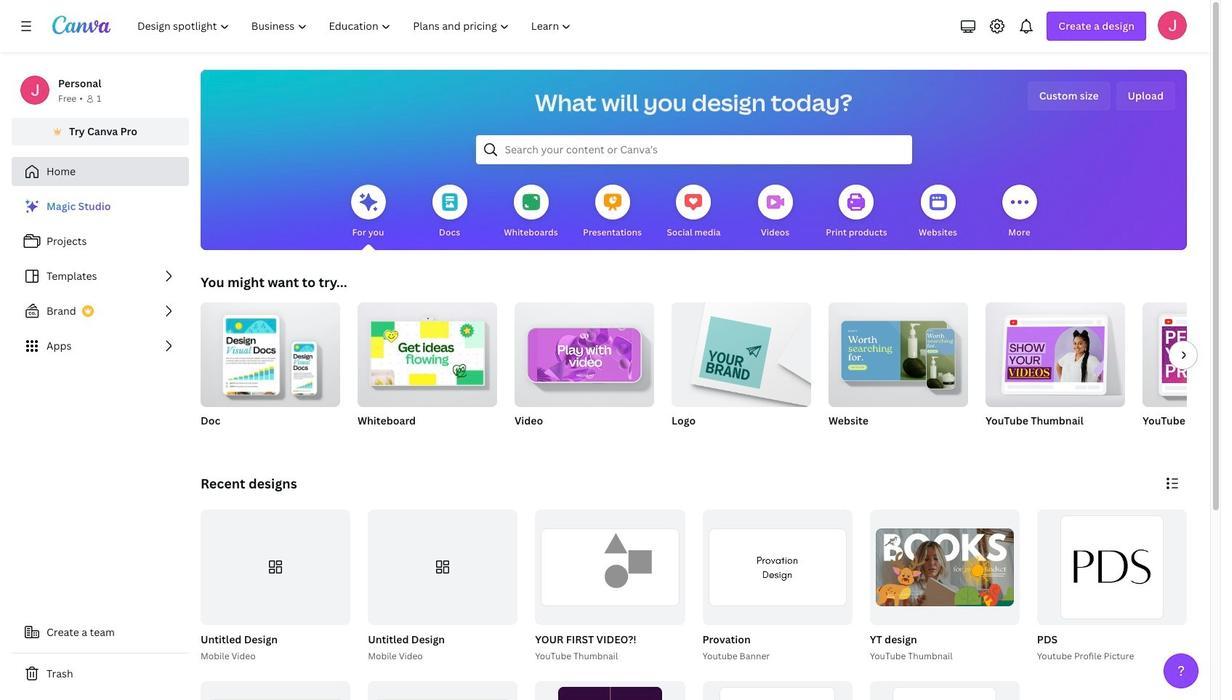 Task type: describe. For each thing, give the bounding box(es) containing it.
Search search field
[[505, 136, 883, 164]]

top level navigation element
[[128, 12, 584, 41]]



Task type: locate. For each thing, give the bounding box(es) containing it.
None search field
[[476, 135, 912, 164]]

list
[[12, 192, 189, 361]]

group
[[201, 297, 340, 446], [201, 297, 340, 407], [358, 297, 497, 446], [358, 297, 497, 407], [515, 297, 654, 446], [515, 297, 654, 407], [672, 297, 811, 446], [672, 297, 811, 407], [829, 297, 968, 446], [829, 297, 968, 407], [986, 297, 1125, 446], [986, 297, 1125, 407], [1143, 302, 1221, 446], [1143, 302, 1221, 407], [198, 510, 351, 663], [201, 510, 351, 625], [365, 510, 518, 664], [532, 510, 685, 664], [535, 510, 685, 625], [700, 510, 853, 663], [703, 510, 853, 625], [867, 510, 1020, 664], [870, 510, 1020, 625], [1034, 510, 1187, 664], [1037, 510, 1187, 625], [535, 681, 685, 700], [703, 681, 853, 700], [870, 681, 1020, 700]]

james peterson image
[[1158, 11, 1187, 40]]



Task type: vqa. For each thing, say whether or not it's contained in the screenshot.
Jacob Simon icon
no



